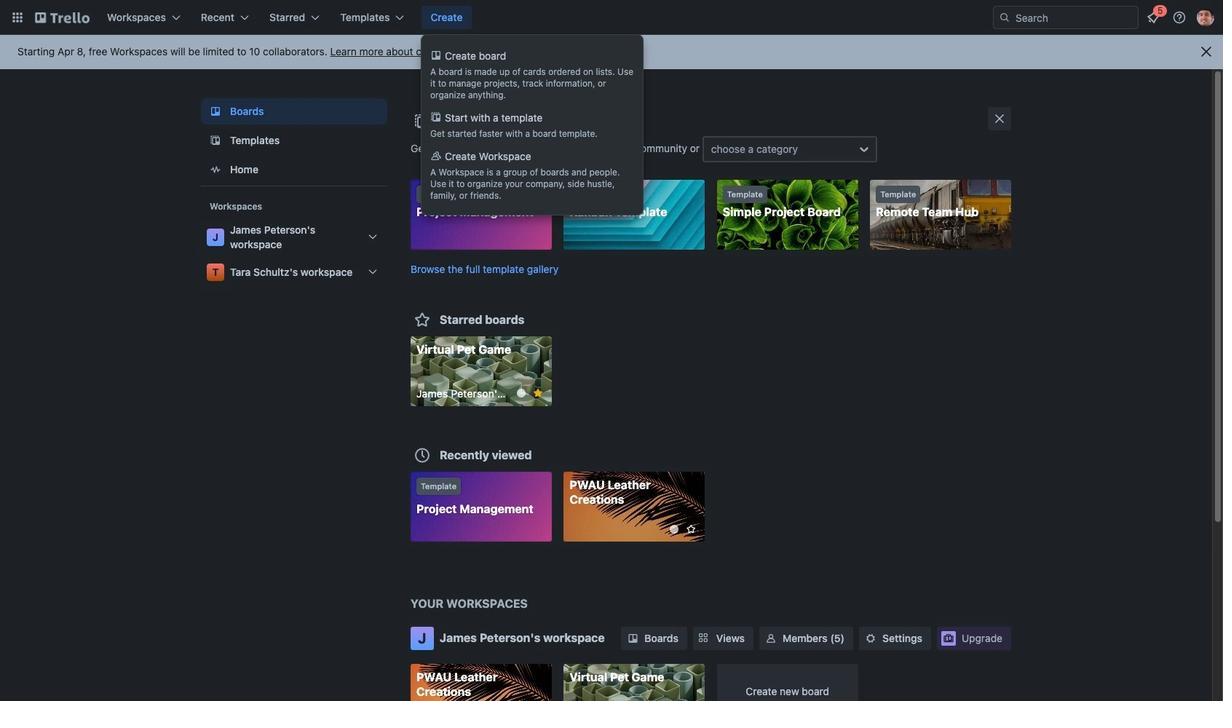 Task type: describe. For each thing, give the bounding box(es) containing it.
there is new activity on this board. image for click to unstar this board. it will be removed from your starred list. icon
[[517, 389, 526, 397]]

board image
[[207, 103, 224, 120]]

1 sm image from the left
[[764, 631, 779, 646]]

back to home image
[[35, 6, 90, 29]]

search image
[[1000, 12, 1011, 23]]

click to unstar this board. it will be removed from your starred list. image
[[532, 386, 545, 400]]

home image
[[207, 161, 224, 178]]



Task type: locate. For each thing, give the bounding box(es) containing it.
open information menu image
[[1173, 10, 1188, 25]]

template board image
[[207, 132, 224, 149]]

Search field
[[1011, 7, 1139, 28]]

there is new activity on this board. image
[[517, 389, 526, 397], [670, 525, 679, 534]]

primary element
[[0, 0, 1224, 35]]

5 notifications image
[[1145, 9, 1163, 26]]

0 vertical spatial there is new activity on this board. image
[[517, 389, 526, 397]]

0 horizontal spatial sm image
[[764, 631, 779, 646]]

1 horizontal spatial sm image
[[864, 631, 879, 646]]

there is new activity on this board. image for click to star this board. it will be added to your starred list. image on the bottom right of page
[[670, 525, 679, 534]]

sm image
[[764, 631, 779, 646], [864, 631, 879, 646]]

2 sm image from the left
[[864, 631, 879, 646]]

there is new activity on this board. image left click to star this board. it will be added to your starred list. image on the bottom right of page
[[670, 525, 679, 534]]

1 vertical spatial there is new activity on this board. image
[[670, 525, 679, 534]]

click to star this board. it will be added to your starred list. image
[[685, 523, 698, 536]]

0 horizontal spatial there is new activity on this board. image
[[517, 389, 526, 397]]

james peterson (jamespeterson93) image
[[1198, 9, 1215, 26]]

there is new activity on this board. image left click to unstar this board. it will be removed from your starred list. icon
[[517, 389, 526, 397]]

sm image
[[626, 631, 641, 646]]

1 horizontal spatial there is new activity on this board. image
[[670, 525, 679, 534]]



Task type: vqa. For each thing, say whether or not it's contained in the screenshot.
"There is new activity on this board." image to the right
yes



